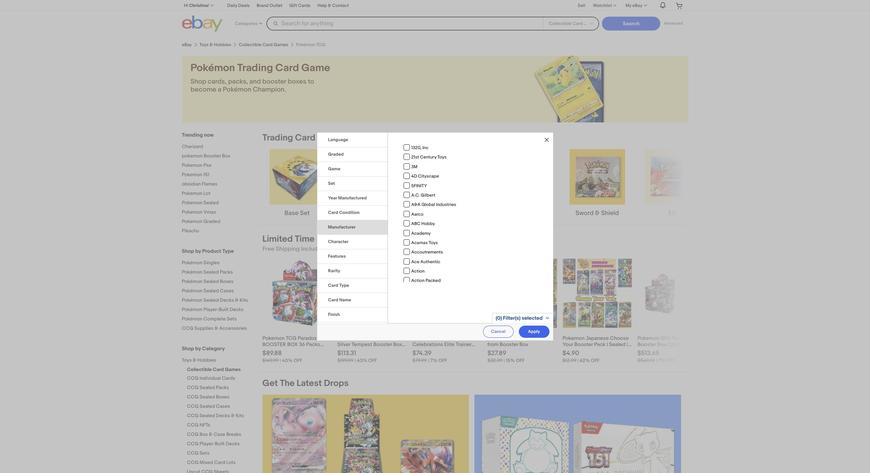 Task type: locate. For each thing, give the bounding box(es) containing it.
0 vertical spatial action
[[411, 269, 425, 274]]

$89.88 $149.99 | 40% off
[[262, 350, 302, 364]]

1 horizontal spatial ebay
[[632, 3, 642, 8]]

rift inside the pokemon tcg paradox rift booster box 36 packs sealed new
[[318, 336, 326, 342]]

sealed up vmax
[[204, 200, 219, 206]]

0 vertical spatial hobbies
[[214, 42, 231, 48]]

toys right ebay "link"
[[199, 42, 209, 48]]

cases inside toys & hobbies collectible card games ccg individual cards ccg sealed packs ccg sealed boxes ccg sealed cases ccg sealed decks & kits ccg nfts ccg box & case breaks ccg player-built decks ccg sets ccg mixed card lots
[[216, 404, 230, 410]]

1 vertical spatial built
[[215, 441, 225, 447]]

shop left 'category'
[[182, 346, 194, 353]]

set right base
[[300, 210, 310, 217]]

1 vertical spatial deals
[[317, 234, 340, 245]]

1 action from the top
[[411, 269, 425, 274]]

ccg left the individual on the left bottom
[[187, 376, 199, 382]]

off inside '$513.65 $549.95 | 7% off'
[[667, 358, 675, 364]]

0 vertical spatial boxes
[[220, 279, 233, 285]]

set
[[328, 181, 335, 187], [300, 210, 310, 217]]

2 vertical spatial shop
[[182, 346, 194, 353]]

6 off from the left
[[667, 358, 675, 364]]

games
[[274, 42, 288, 48], [225, 367, 241, 373]]

boxes
[[220, 279, 233, 285], [216, 395, 230, 401]]

0 vertical spatial ebay
[[632, 3, 642, 8]]

booster inside the pokemon sword & shield silver tempest booster box 36 packs new sealed
[[373, 342, 392, 348]]

get
[[262, 379, 278, 389]]

a&a global industries
[[411, 202, 456, 208]]

boxes down the ccg sealed packs 'link'
[[216, 395, 230, 401]]

factory
[[638, 348, 660, 355]]

deals right daily on the left top of the page
[[238, 3, 250, 8]]

card up boxes
[[275, 62, 299, 74]]

filter(s)
[[503, 315, 521, 322]]

my
[[626, 3, 631, 8]]

| inside 1x evolutions booster pack from booster box $27.89 $32.99 | 15% off
[[504, 358, 505, 364]]

booster right tempest
[[373, 342, 392, 348]]

1 by from the top
[[195, 248, 201, 255]]

off inside $113.31 $199.99 | 43% off
[[368, 358, 377, 364]]

game inside tab list
[[328, 166, 340, 172]]

1 vertical spatial collectible
[[187, 367, 212, 373]]

0 vertical spatial shield
[[601, 210, 619, 217]]

shop down pikachu
[[182, 248, 194, 255]]

1 vertical spatial games
[[225, 367, 241, 373]]

0 vertical spatial shop
[[191, 78, 206, 86]]

type up name
[[339, 283, 349, 289]]

ex link
[[638, 149, 707, 218]]

off down sealed
[[667, 358, 675, 364]]

nfts
[[200, 423, 210, 429]]

rift inside pokemon sv4 paradox rift booster box case (6 boxes) factory sealed in stock!
[[692, 336, 700, 342]]

1 vertical spatial type
[[339, 283, 349, 289]]

player- inside toys & hobbies collectible card games ccg individual cards ccg sealed packs ccg sealed boxes ccg sealed cases ccg sealed decks & kits ccg nfts ccg box & case breaks ccg player-built decks ccg sets ccg mixed card lots
[[200, 441, 215, 447]]

1 vertical spatial player-
[[200, 441, 215, 447]]

deals inside account navigation
[[238, 3, 250, 8]]

(0) filter(s) selected dialog
[[0, 0, 870, 474]]

0 horizontal spatial cards
[[222, 376, 235, 382]]

drops
[[324, 379, 349, 389]]

by left product
[[195, 248, 201, 255]]

1 horizontal spatial 36
[[337, 348, 343, 355]]

graded inside (0) filter(s) selected dialog
[[328, 152, 344, 157]]

kits up breaks
[[236, 413, 244, 419]]

trading inside pokémon trading card game shop cards, packs, and booster boxes to become a pokémon champion.
[[237, 62, 273, 74]]

1 horizontal spatial type
[[339, 283, 349, 289]]

packs right box
[[306, 342, 320, 348]]

& inside help & contact link
[[328, 3, 331, 8]]

pokemon tcg paradox rift booster box 36 packs sealed new image
[[272, 259, 323, 329]]

0 vertical spatial by
[[195, 248, 201, 255]]

ebay right my
[[632, 3, 642, 8]]

1 horizontal spatial sets
[[227, 316, 237, 322]]

daily
[[227, 3, 237, 8]]

pack inside pokemon japanese choose your booster pack | sealed | multiple packs available
[[594, 342, 606, 348]]

1 horizontal spatial cards
[[298, 3, 310, 8]]

0 horizontal spatial rift
[[318, 336, 326, 342]]

2 by from the top
[[195, 346, 201, 353]]

0 horizontal spatial shield
[[382, 336, 397, 342]]

become
[[191, 86, 216, 94]]

paradox right tcg at the bottom of page
[[298, 336, 317, 342]]

packs down ccg individual cards link
[[216, 385, 229, 391]]

action for action packed
[[411, 278, 425, 284]]

packs inside the pokemon tcg paradox rift booster box 36 packs sealed new
[[306, 342, 320, 348]]

0 vertical spatial collectible
[[239, 42, 262, 48]]

0 vertical spatial cases
[[220, 288, 234, 294]]

sword & shield
[[576, 210, 619, 217]]

shop for category
[[182, 346, 194, 353]]

5 off from the left
[[591, 358, 600, 364]]

1 new from the left
[[280, 348, 291, 355]]

hobbies down ebay home image
[[214, 42, 231, 48]]

ccg player-built decks link
[[187, 441, 253, 448]]

0 horizontal spatial 7%
[[430, 358, 437, 364]]

$549.95 text field
[[638, 358, 655, 364]]

hobbies for toys & hobbies
[[214, 42, 231, 48]]

cards up the ccg sealed packs 'link'
[[222, 376, 235, 382]]

apply
[[528, 329, 540, 335]]

deals
[[238, 3, 250, 8], [317, 234, 340, 245]]

1x
[[488, 336, 492, 342]]

card inside pokémon trading card game shop cards, packs, and booster boxes to become a pokémon champion.
[[275, 62, 299, 74]]

decks down breaks
[[226, 441, 240, 447]]

0 vertical spatial cards
[[298, 3, 310, 8]]

1 7% from the left
[[430, 358, 437, 364]]

pokemon psa link
[[182, 163, 253, 169]]

pokemon sv4 paradox rift booster box case (6 boxes) factory sealed in stock! image
[[638, 273, 707, 315]]

watchlist link
[[589, 1, 620, 10]]

(0)
[[496, 315, 502, 322]]

tab
[[317, 323, 388, 337]]

| left choose
[[607, 342, 608, 348]]

shop by category
[[182, 346, 225, 353]]

1 vertical spatial kits
[[236, 413, 244, 419]]

2 7% from the left
[[658, 358, 666, 364]]

packs up the $199.99 "text field"
[[345, 348, 359, 355]]

0 vertical spatial trading
[[237, 62, 273, 74]]

tab inside (0) filter(s) selected dialog
[[317, 323, 388, 337]]

kits down pokémon sealed cases link
[[240, 298, 248, 304]]

accoutrements
[[411, 250, 443, 255]]

rift up stock!
[[692, 336, 700, 342]]

paradox for $513.65
[[672, 336, 691, 342]]

built inside toys & hobbies collectible card games ccg individual cards ccg sealed packs ccg sealed boxes ccg sealed cases ccg sealed decks & kits ccg nfts ccg box & case breaks ccg player-built decks ccg sets ccg mixed card lots
[[215, 441, 225, 447]]

boxes)
[[687, 342, 703, 348]]

my ebay
[[626, 3, 642, 8]]

None text field
[[262, 395, 469, 474]]

pokemon booster box link
[[182, 153, 253, 160]]

1 vertical spatial hobbies
[[197, 358, 216, 364]]

sv4
[[661, 336, 671, 342]]

banner
[[182, 0, 688, 34]]

1 paradox from the left
[[298, 336, 317, 342]]

1 vertical spatial set
[[300, 210, 310, 217]]

deals up included
[[317, 234, 340, 245]]

0 horizontal spatial ebay
[[182, 42, 192, 48]]

built down ccg box & case breaks "link"
[[215, 441, 225, 447]]

year manufactured
[[328, 196, 367, 201]]

36 right box
[[299, 342, 305, 348]]

collectible up pokémon trading card game shop cards, packs, and booster boxes to become a pokémon champion.
[[239, 42, 262, 48]]

by left 'category'
[[195, 346, 201, 353]]

limited time deals free shipping included
[[262, 234, 340, 253]]

pack left choose
[[594, 342, 606, 348]]

None text field
[[475, 395, 681, 474]]

generations
[[344, 133, 394, 143]]

1 vertical spatial by
[[195, 346, 201, 353]]

1 vertical spatial shield
[[382, 336, 397, 342]]

kid
[[426, 348, 434, 355]]

graded down language
[[328, 152, 344, 157]]

1 horizontal spatial paradox
[[672, 336, 691, 342]]

off inside $4.90 $12.99 | 62% off
[[591, 358, 600, 364]]

40%
[[282, 358, 293, 364]]

ccg sealed cases link
[[187, 404, 253, 411]]

| inside $4.90 $12.99 | 62% off
[[578, 358, 579, 364]]

pokemon sword & shield silver tempest booster box 36 packs new sealed image
[[346, 259, 398, 329]]

pokemon inside the pokemon sword & shield silver tempest booster box 36 packs new sealed
[[337, 336, 360, 342]]

1 horizontal spatial new
[[360, 348, 370, 355]]

ccg down ccg box & case breaks "link"
[[187, 441, 199, 447]]

tab list
[[317, 133, 388, 454]]

1 vertical spatial ebay
[[182, 42, 192, 48]]

1 vertical spatial cards
[[222, 376, 235, 382]]

packs down pokémon singles link in the bottom left of the page
[[220, 270, 233, 275]]

sets up mixed
[[200, 451, 209, 457]]

box
[[222, 153, 230, 159], [393, 342, 402, 348], [519, 342, 528, 348], [657, 342, 666, 348], [200, 432, 208, 438]]

gift cards
[[289, 3, 310, 8]]

selected
[[522, 315, 543, 322]]

genesis
[[367, 210, 391, 217]]

sword inside the pokemon sword & shield silver tempest booster box 36 packs new sealed
[[361, 336, 376, 342]]

box inside pokemon sv4 paradox rift booster box case (6 boxes) factory sealed in stock!
[[657, 342, 666, 348]]

cases
[[220, 288, 234, 294], [216, 404, 230, 410]]

collectible inside toys & hobbies collectible card games ccg individual cards ccg sealed packs ccg sealed boxes ccg sealed cases ccg sealed decks & kits ccg nfts ccg box & case breaks ccg player-built decks ccg sets ccg mixed card lots
[[187, 367, 212, 373]]

0 vertical spatial kits
[[240, 298, 248, 304]]

kits inside pokémon singles pokémon sealed packs pokémon sealed boxes pokémon sealed cases pokémon sealed decks & kits pokémon player-built decks pokémon complete sets ccg supplies & accessories
[[240, 298, 248, 304]]

obsidian flames link
[[182, 181, 253, 188]]

1 horizontal spatial games
[[274, 42, 288, 48]]

condition
[[339, 210, 360, 216]]

booster inside pokemon japanese choose your booster pack | sealed | multiple packs available
[[574, 342, 593, 348]]

0 vertical spatial type
[[222, 248, 234, 255]]

packs up 62% on the bottom right of the page
[[583, 348, 597, 355]]

tab list containing language
[[317, 133, 388, 454]]

new
[[280, 348, 291, 355], [360, 348, 370, 355]]

ccg inside pokémon singles pokémon sealed packs pokémon sealed boxes pokémon sealed cases pokémon sealed decks & kits pokémon player-built decks pokémon complete sets ccg supplies & accessories
[[182, 326, 193, 332]]

player- inside pokémon singles pokémon sealed packs pokémon sealed boxes pokémon sealed cases pokémon sealed decks & kits pokémon player-built decks pokémon complete sets ccg supplies & accessories
[[204, 307, 219, 313]]

0 vertical spatial sets
[[227, 316, 237, 322]]

cards inside account navigation
[[298, 3, 310, 8]]

1 horizontal spatial collectible
[[239, 42, 262, 48]]

0 horizontal spatial new
[[280, 348, 291, 355]]

player- up the complete at the bottom of page
[[204, 307, 219, 313]]

2 new from the left
[[360, 348, 370, 355]]

1 vertical spatial graded
[[204, 219, 220, 225]]

pack down "apply"
[[538, 336, 550, 342]]

4 off from the left
[[516, 358, 525, 364]]

0 vertical spatial graded
[[328, 152, 344, 157]]

action down ace
[[411, 269, 425, 274]]

7% inside '$513.65 $549.95 | 7% off'
[[658, 358, 666, 364]]

**sealed pokemon celebrations elite trainer box** kid icarus image
[[412, 268, 482, 320]]

hobbies
[[214, 42, 231, 48], [197, 358, 216, 364]]

pokemon japanese choose your booster pack | sealed | multiple packs available image
[[563, 259, 632, 329]]

booster inside pokemon sv4 paradox rift booster box case (6 boxes) factory sealed in stock!
[[638, 342, 656, 348]]

2 action from the top
[[411, 278, 425, 284]]

0 horizontal spatial sword
[[361, 336, 376, 342]]

booster up $27.89
[[500, 342, 518, 348]]

off inside $89.88 $149.99 | 40% off
[[294, 358, 302, 364]]

base set link
[[262, 149, 332, 218]]

1 horizontal spatial set
[[328, 181, 335, 187]]

a
[[218, 86, 221, 94]]

pokemon japanese choose your booster pack | sealed | multiple packs available
[[563, 336, 629, 355]]

0 horizontal spatial collectible
[[187, 367, 212, 373]]

1 vertical spatial sword
[[361, 336, 376, 342]]

pokemon vmax link
[[182, 209, 253, 216]]

| inside $89.88 $149.99 | 40% off
[[280, 358, 281, 364]]

7% down kid
[[430, 358, 437, 364]]

1 vertical spatial toys & hobbies link
[[182, 358, 248, 364]]

1 horizontal spatial graded
[[328, 152, 344, 157]]

booster down "charizard" link
[[204, 153, 221, 159]]

shop left cards,
[[191, 78, 206, 86]]

0 vertical spatial deals
[[238, 3, 250, 8]]

ccg sets link
[[187, 451, 253, 457]]

sealed down singles
[[204, 270, 219, 275]]

cases down "ccg sealed boxes" link
[[216, 404, 230, 410]]

1 vertical spatial trading
[[262, 133, 293, 143]]

1320, inc
[[411, 145, 429, 151]]

box down nfts
[[200, 432, 208, 438]]

sealed right $113.31
[[371, 348, 388, 355]]

0 horizontal spatial games
[[225, 367, 241, 373]]

cases down pokémon sealed boxes link
[[220, 288, 234, 294]]

abc
[[411, 221, 420, 227]]

charizard
[[182, 144, 203, 150]]

0 vertical spatial built
[[219, 307, 229, 313]]

1 off from the left
[[294, 358, 302, 364]]

| right $79.99
[[428, 358, 429, 364]]

1 rift from the left
[[318, 336, 326, 342]]

off right 62% on the bottom right of the page
[[591, 358, 600, 364]]

off for $113.31
[[368, 358, 377, 364]]

0 horizontal spatial sets
[[200, 451, 209, 457]]

paradox inside the pokemon tcg paradox rift booster box 36 packs sealed new
[[298, 336, 317, 342]]

0 vertical spatial set
[[328, 181, 335, 187]]

pokemon
[[182, 163, 202, 168], [182, 172, 202, 178], [182, 191, 202, 197], [182, 200, 202, 206], [182, 209, 202, 215], [182, 219, 202, 225], [262, 336, 285, 342], [337, 336, 360, 342], [434, 336, 456, 342], [563, 336, 585, 342], [638, 336, 660, 342]]

trending now
[[182, 132, 214, 139]]

deals inside limited time deals free shipping included
[[317, 234, 340, 245]]

off down icarus
[[438, 358, 447, 364]]

0 horizontal spatial deals
[[238, 3, 250, 8]]

2 vertical spatial game
[[328, 166, 340, 172]]

$113.31 $199.99 | 43% off
[[337, 350, 377, 364]]

action packed
[[411, 278, 441, 284]]

shield
[[601, 210, 619, 217], [382, 336, 397, 342]]

boxes inside toys & hobbies collectible card games ccg individual cards ccg sealed packs ccg sealed boxes ccg sealed cases ccg sealed decks & kits ccg nfts ccg box & case breaks ccg player-built decks ccg sets ccg mixed card lots
[[216, 395, 230, 401]]

| inside $113.31 $199.99 | 43% off
[[355, 358, 356, 364]]

sealed down the individual on the left bottom
[[200, 385, 215, 391]]

cases inside pokémon singles pokémon sealed packs pokémon sealed boxes pokémon sealed cases pokémon sealed decks & kits pokémon player-built decks pokémon complete sets ccg supplies & accessories
[[220, 288, 234, 294]]

sealed up $149.99 text field
[[262, 348, 279, 355]]

pokemon inside pokemon japanese choose your booster pack | sealed | multiple packs available
[[563, 336, 585, 342]]

& inside the pokemon sword & shield silver tempest booster box 36 packs new sealed
[[377, 336, 381, 342]]

2 rift from the left
[[692, 336, 700, 342]]

type up pokémon singles link in the bottom left of the page
[[222, 248, 234, 255]]

mixed
[[200, 460, 213, 466]]

pokemon inside the pokemon tcg paradox rift booster box 36 packs sealed new
[[262, 336, 285, 342]]

$149.99 text field
[[262, 358, 279, 364]]

collectible up the individual on the left bottom
[[187, 367, 212, 373]]

sword
[[576, 210, 594, 217], [361, 336, 376, 342]]

graded inside charizard pokemon booster box pokemon psa pokemon 151 obsidian flames pokemon lot pokemon sealed pokemon vmax pokemon graded pikachu
[[204, 219, 220, 225]]

built inside pokémon singles pokémon sealed packs pokémon sealed boxes pokémon sealed cases pokémon sealed decks & kits pokémon player-built decks pokémon complete sets ccg supplies & accessories
[[219, 307, 229, 313]]

1 vertical spatial shop
[[182, 248, 194, 255]]

4d
[[411, 174, 417, 179]]

by for product
[[195, 248, 201, 255]]

$12.99 text field
[[563, 358, 576, 364]]

0 horizontal spatial type
[[222, 248, 234, 255]]

name
[[339, 298, 351, 303]]

| left 62% on the bottom right of the page
[[578, 358, 579, 364]]

36 up $199.99
[[337, 348, 343, 355]]

action left packed
[[411, 278, 425, 284]]

2 paradox from the left
[[672, 336, 691, 342]]

boxes inside pokémon singles pokémon sealed packs pokémon sealed boxes pokémon sealed cases pokémon sealed decks & kits pokémon player-built decks pokémon complete sets ccg supplies & accessories
[[220, 279, 233, 285]]

neo genesis image
[[344, 149, 400, 205]]

to
[[308, 78, 314, 86]]

1x evolutions booster pack from booster box $27.89 $32.99 | 15% off
[[488, 336, 550, 364]]

1 vertical spatial game
[[317, 133, 342, 143]]

rift left silver
[[318, 336, 326, 342]]

1 vertical spatial boxes
[[216, 395, 230, 401]]

rift for $513.65
[[692, 336, 700, 342]]

new up 43%
[[360, 348, 370, 355]]

off inside $74.39 $79.99 | 7% off
[[438, 358, 447, 364]]

$27.89
[[488, 350, 506, 358]]

1 vertical spatial cases
[[216, 404, 230, 410]]

1 horizontal spatial rift
[[692, 336, 700, 342]]

cards right the gift
[[298, 3, 310, 8]]

base set
[[285, 210, 310, 217]]

7% inside $74.39 $79.99 | 7% off
[[430, 358, 437, 364]]

off right 40%
[[294, 358, 302, 364]]

box down "charizard" link
[[222, 153, 230, 159]]

| left the 15%
[[504, 358, 505, 364]]

off right 43%
[[368, 358, 377, 364]]

collectible
[[239, 42, 262, 48], [187, 367, 212, 373]]

neo genesis link
[[337, 149, 407, 218]]

1 vertical spatial action
[[411, 278, 425, 284]]

| left 40%
[[280, 358, 281, 364]]

0 horizontal spatial paradox
[[298, 336, 317, 342]]

hobbies for toys & hobbies collectible card games ccg individual cards ccg sealed packs ccg sealed boxes ccg sealed cases ccg sealed decks & kits ccg nfts ccg box & case breaks ccg player-built decks ccg sets ccg mixed card lots
[[197, 358, 216, 364]]

booster inside charizard pokemon booster box pokemon psa pokemon 151 obsidian flames pokemon lot pokemon sealed pokemon vmax pokemon graded pikachu
[[204, 153, 221, 159]]

booster
[[262, 78, 286, 86]]

graded down vmax
[[204, 219, 220, 225]]

| inside '$513.65 $549.95 | 7% off'
[[656, 358, 657, 364]]

ccg left case
[[187, 432, 199, 438]]

7%
[[430, 358, 437, 364], [658, 358, 666, 364]]

0 horizontal spatial pack
[[538, 336, 550, 342]]

toys down shop by category
[[182, 358, 192, 364]]

booster up $4.90 $12.99 | 62% off
[[574, 342, 593, 348]]

a.c. gilbert
[[411, 193, 435, 198]]

box left case
[[657, 342, 666, 348]]

1 horizontal spatial pack
[[594, 342, 606, 348]]

62%
[[580, 358, 590, 364]]

game inside pokémon trading card game shop cards, packs, and booster boxes to become a pokémon champion.
[[301, 62, 330, 74]]

a.c.
[[411, 193, 420, 198]]

| right $549.95 text field on the bottom of page
[[656, 358, 657, 364]]

paradox inside pokemon sv4 paradox rift booster box case (6 boxes) factory sealed in stock!
[[672, 336, 691, 342]]

hobbies inside toys & hobbies collectible card games ccg individual cards ccg sealed packs ccg sealed boxes ccg sealed cases ccg sealed decks & kits ccg nfts ccg box & case breaks ccg player-built decks ccg sets ccg mixed card lots
[[197, 358, 216, 364]]

pokemon
[[182, 153, 203, 159]]

sealed up nfts
[[200, 413, 215, 419]]

packs inside toys & hobbies collectible card games ccg individual cards ccg sealed packs ccg sealed boxes ccg sealed cases ccg sealed decks & kits ccg nfts ccg box & case breaks ccg player-built decks ccg sets ccg mixed card lots
[[216, 385, 229, 391]]

pokémon sealed cases link
[[182, 288, 253, 295]]

None submit
[[602, 17, 660, 31]]

ccg left supplies
[[182, 326, 193, 332]]

ccg sealed packs link
[[187, 385, 253, 392]]

1 horizontal spatial 7%
[[658, 358, 666, 364]]

collectible card games
[[239, 42, 288, 48]]

pokemon sword & shield silver tempest booster box 36 packs new sealed
[[337, 336, 402, 355]]

pokemon tcg paradox rift booster box 36 packs sealed new
[[262, 336, 326, 355]]

0 vertical spatial sword
[[576, 210, 594, 217]]

1 vertical spatial sets
[[200, 451, 209, 457]]

| left 43%
[[355, 358, 356, 364]]

new inside the pokemon tcg paradox rift booster box 36 packs sealed new
[[280, 348, 291, 355]]

new inside the pokemon sword & shield silver tempest booster box 36 packs new sealed
[[360, 348, 370, 355]]

**sealed pokemon celebrations elite trainer box** kid icarus
[[412, 336, 472, 355]]

toys & hobbies link down ebay home image
[[199, 42, 231, 48]]

0 horizontal spatial graded
[[204, 219, 220, 225]]

0 vertical spatial game
[[301, 62, 330, 74]]

icarus
[[435, 348, 450, 355]]

player- down case
[[200, 441, 215, 447]]

1 horizontal spatial deals
[[317, 234, 340, 245]]

toys inside toys & hobbies collectible card games ccg individual cards ccg sealed packs ccg sealed boxes ccg sealed cases ccg sealed decks & kits ccg nfts ccg box & case breaks ccg player-built decks ccg sets ccg mixed card lots
[[182, 358, 192, 364]]

off for $74.39
[[438, 358, 447, 364]]

ebay inside "my ebay" link
[[632, 3, 642, 8]]

graded
[[328, 152, 344, 157], [204, 219, 220, 225]]

0 vertical spatial games
[[274, 42, 288, 48]]

$513.65
[[638, 350, 659, 358]]

rift for $89.88
[[318, 336, 326, 342]]

0 horizontal spatial set
[[300, 210, 310, 217]]

0 horizontal spatial 36
[[299, 342, 305, 348]]

3 off from the left
[[438, 358, 447, 364]]

off right the 15%
[[516, 358, 525, 364]]

sets up accessories
[[227, 316, 237, 322]]

2 off from the left
[[368, 358, 377, 364]]

0 vertical spatial player-
[[204, 307, 219, 313]]

character
[[328, 239, 349, 245]]

7% down sealed
[[658, 358, 666, 364]]



Task type: vqa. For each thing, say whether or not it's contained in the screenshot.


Task type: describe. For each thing, give the bounding box(es) containing it.
celebrations
[[412, 342, 443, 348]]

box inside toys & hobbies collectible card games ccg individual cards ccg sealed packs ccg sealed boxes ccg sealed cases ccg sealed decks & kits ccg nfts ccg box & case breaks ccg player-built decks ccg sets ccg mixed card lots
[[200, 432, 208, 438]]

7% for $74.39
[[430, 358, 437, 364]]

type inside (0) filter(s) selected dialog
[[339, 283, 349, 289]]

brand
[[257, 3, 269, 8]]

| inside $74.39 $79.99 | 7% off
[[428, 358, 429, 364]]

box
[[287, 342, 298, 348]]

packs inside pokemon japanese choose your booster pack | sealed | multiple packs available
[[583, 348, 597, 355]]

card down "rarity"
[[328, 283, 338, 289]]

$149.99
[[262, 358, 279, 364]]

set inside tab list
[[328, 181, 335, 187]]

sets inside toys & hobbies collectible card games ccg individual cards ccg sealed packs ccg sealed boxes ccg sealed cases ccg sealed decks & kits ccg nfts ccg box & case breaks ccg player-built decks ccg sets ccg mixed card lots
[[200, 451, 209, 457]]

sealed inside the pokemon sword & shield silver tempest booster box 36 packs new sealed
[[371, 348, 388, 355]]

evolutions
[[493, 336, 517, 342]]

psa
[[204, 163, 211, 168]]

sealed down the ccg sealed packs 'link'
[[200, 395, 215, 401]]

ex image
[[645, 149, 700, 205]]

neo genesis
[[354, 210, 391, 217]]

sell link
[[575, 3, 589, 8]]

ccg box & case breaks link
[[187, 432, 253, 439]]

$113.31
[[337, 350, 356, 358]]

brand outlet link
[[257, 2, 282, 10]]

off for $513.65
[[667, 358, 675, 364]]

tcg
[[286, 336, 297, 342]]

sealed down pokémon sealed packs link
[[204, 279, 219, 285]]

$4.90 $12.99 | 62% off
[[563, 350, 600, 364]]

decks down ccg sealed cases link
[[216, 413, 230, 419]]

contact
[[332, 3, 349, 8]]

$4.90
[[563, 350, 579, 358]]

5finity
[[411, 183, 427, 189]]

action for action
[[411, 269, 425, 274]]

box**
[[412, 348, 425, 355]]

7% for $513.65
[[658, 358, 666, 364]]

card left name
[[328, 298, 338, 303]]

pack inside 1x evolutions booster pack from booster box $27.89 $32.99 | 15% off
[[538, 336, 550, 342]]

kits inside toys & hobbies collectible card games ccg individual cards ccg sealed packs ccg sealed boxes ccg sealed cases ccg sealed decks & kits ccg nfts ccg box & case breaks ccg player-built decks ccg sets ccg mixed card lots
[[236, 413, 244, 419]]

charizard pokemon booster box pokemon psa pokemon 151 obsidian flames pokemon lot pokemon sealed pokemon vmax pokemon graded pikachu
[[182, 144, 230, 234]]

pokemon graded link
[[182, 219, 253, 225]]

ccg left nfts
[[187, 423, 199, 429]]

off inside 1x evolutions booster pack from booster box $27.89 $32.99 | 15% off
[[516, 358, 525, 364]]

case
[[214, 432, 225, 438]]

1 horizontal spatial shield
[[601, 210, 619, 217]]

academy
[[411, 231, 431, 236]]

gift
[[289, 3, 297, 8]]

ccg down "ccg sealed boxes" link
[[187, 404, 199, 410]]

year
[[328, 196, 337, 201]]

ccg left mixed
[[187, 460, 199, 466]]

finish
[[328, 312, 340, 318]]

cancel
[[491, 329, 506, 335]]

banner containing sell
[[182, 0, 688, 34]]

36 inside the pokemon tcg paradox rift booster box 36 packs sealed new
[[299, 342, 305, 348]]

pokemon inside pokemon sv4 paradox rift booster box case (6 boxes) factory sealed in stock!
[[638, 336, 660, 342]]

games inside toys & hobbies collectible card games ccg individual cards ccg sealed packs ccg sealed boxes ccg sealed cases ccg sealed decks & kits ccg nfts ccg box & case breaks ccg player-built decks ccg sets ccg mixed card lots
[[225, 367, 241, 373]]

box inside the pokemon sword & shield silver tempest booster box 36 packs new sealed
[[393, 342, 402, 348]]

36 inside the pokemon sword & shield silver tempest booster box 36 packs new sealed
[[337, 348, 343, 355]]

trending
[[182, 132, 203, 139]]

21st century toys
[[411, 155, 447, 160]]

sets inside pokémon singles pokémon sealed packs pokémon sealed boxes pokémon sealed cases pokémon sealed decks & kits pokémon player-built decks pokémon complete sets ccg supplies & accessories
[[227, 316, 237, 322]]

$32.99
[[488, 358, 503, 364]]

ccg sealed decks & kits link
[[187, 413, 253, 420]]

available
[[598, 348, 620, 355]]

shield inside the pokemon sword & shield silver tempest booster box 36 packs new sealed
[[382, 336, 397, 342]]

(0) filter(s) selected button
[[492, 313, 553, 324]]

ebay link
[[182, 42, 192, 48]]

authentic
[[421, 259, 440, 265]]

century
[[420, 155, 436, 160]]

0 vertical spatial toys & hobbies link
[[199, 42, 231, 48]]

pokemon lot link
[[182, 191, 253, 197]]

gift cards link
[[289, 2, 310, 10]]

help & contact
[[317, 3, 349, 8]]

card up pokémon trading card game shop cards, packs, and booster boxes to become a pokémon champion.
[[263, 42, 273, 48]]

sealed inside charizard pokemon booster box pokemon psa pokemon 151 obsidian flames pokemon lot pokemon sealed pokemon vmax pokemon graded pikachu
[[204, 200, 219, 206]]

ccg nfts link
[[187, 423, 253, 429]]

lots
[[226, 460, 236, 466]]

1x evolutions booster pack from booster box image
[[488, 259, 557, 329]]

features
[[328, 254, 346, 259]]

toys right century
[[437, 155, 447, 160]]

| right 'available' in the right of the page
[[627, 342, 628, 348]]

free
[[262, 246, 275, 253]]

latest
[[297, 379, 322, 389]]

xy image
[[419, 149, 475, 205]]

from
[[488, 342, 499, 348]]

sealed down "ccg sealed boxes" link
[[200, 404, 215, 410]]

lot
[[204, 191, 210, 197]]

box inside charizard pokemon booster box pokemon psa pokemon 151 obsidian flames pokemon lot pokemon sealed pokemon vmax pokemon graded pikachu
[[222, 153, 230, 159]]

card left language
[[295, 133, 315, 143]]

pokémon singles link
[[182, 260, 253, 267]]

(6
[[682, 342, 686, 348]]

watchlist
[[593, 3, 612, 8]]

ccg down ccg sealed cases link
[[187, 413, 199, 419]]

booster down "apply"
[[519, 336, 537, 342]]

neo
[[354, 210, 366, 217]]

ccg down ccg individual cards link
[[187, 385, 199, 391]]

decks down pokémon sealed cases link
[[220, 298, 234, 304]]

sealed down pokémon sealed boxes link
[[204, 288, 219, 294]]

off for $89.88
[[294, 358, 302, 364]]

packs inside the pokemon sword & shield silver tempest booster box 36 packs new sealed
[[345, 348, 359, 355]]

packed
[[426, 278, 441, 284]]

collectible card games link
[[239, 42, 288, 48]]

pokémon sealed decks & kits link
[[182, 298, 253, 304]]

now
[[204, 132, 214, 139]]

$199.99 text field
[[337, 358, 354, 364]]

daily deals
[[227, 3, 250, 8]]

sealed
[[662, 348, 680, 355]]

account navigation
[[182, 0, 688, 11]]

none submit inside banner
[[602, 17, 660, 31]]

card down ccg sets "link"
[[214, 460, 225, 466]]

pokemon inside **sealed pokemon celebrations elite trainer box** kid icarus
[[434, 336, 456, 342]]

trading card game generations
[[262, 133, 394, 143]]

your shopping cart image
[[675, 2, 683, 9]]

$513.65 $549.95 | 7% off
[[638, 350, 675, 364]]

included
[[301, 246, 325, 253]]

card down year
[[328, 210, 338, 216]]

sealed inside pokemon japanese choose your booster pack | sealed | multiple packs available
[[609, 342, 626, 348]]

3m
[[411, 164, 418, 170]]

box inside 1x evolutions booster pack from booster box $27.89 $32.99 | 15% off
[[519, 342, 528, 348]]

$32.99 text field
[[488, 358, 503, 364]]

card name
[[328, 298, 351, 303]]

booster
[[262, 342, 286, 348]]

pokémon singles pokémon sealed packs pokémon sealed boxes pokémon sealed cases pokémon sealed decks & kits pokémon player-built decks pokémon complete sets ccg supplies & accessories
[[182, 260, 248, 332]]

manufacturer
[[328, 225, 356, 230]]

toys up the accoutrements
[[429, 240, 438, 246]]

tab list inside (0) filter(s) selected dialog
[[317, 133, 388, 454]]

ccg down ccg player-built decks link at the bottom of the page
[[187, 451, 199, 457]]

ebay home image
[[182, 15, 222, 32]]

sealed inside the pokemon tcg paradox rift booster box 36 packs sealed new
[[262, 348, 279, 355]]

card up ccg individual cards link
[[213, 367, 224, 373]]

category
[[202, 346, 225, 353]]

accessories
[[219, 326, 247, 332]]

manufactured
[[338, 196, 367, 201]]

paradox for $89.88
[[298, 336, 317, 342]]

$89.88
[[262, 350, 282, 358]]

pokémon player-built decks link
[[182, 307, 253, 314]]

pokémon sealed boxes link
[[182, 279, 253, 286]]

ccg down the ccg sealed packs 'link'
[[187, 395, 199, 401]]

base
[[285, 210, 299, 217]]

shop inside pokémon trading card game shop cards, packs, and booster boxes to become a pokémon champion.
[[191, 78, 206, 86]]

sealed down pokémon sealed cases link
[[204, 298, 219, 304]]

ace authentic
[[411, 259, 440, 265]]

vmax
[[204, 209, 216, 215]]

& inside sword & shield link
[[595, 210, 600, 217]]

1 horizontal spatial sword
[[576, 210, 594, 217]]

by for category
[[195, 346, 201, 353]]

off for $4.90
[[591, 358, 600, 364]]

your
[[563, 342, 573, 348]]

cards,
[[208, 78, 227, 86]]

obsidian
[[182, 181, 201, 187]]

apply button
[[519, 326, 549, 338]]

151
[[204, 172, 209, 178]]

decks up accessories
[[230, 307, 244, 313]]

aarco
[[411, 212, 423, 217]]

acamas
[[411, 240, 428, 246]]

gilbert
[[421, 193, 435, 198]]

acamas toys
[[411, 240, 438, 246]]

base set image
[[269, 149, 325, 205]]

sword & shield link
[[563, 149, 632, 218]]

packs inside pokémon singles pokémon sealed packs pokémon sealed boxes pokémon sealed cases pokémon sealed decks & kits pokémon player-built decks pokémon complete sets ccg supplies & accessories
[[220, 270, 233, 275]]

sword & shield image
[[569, 149, 625, 205]]

$79.99 text field
[[412, 358, 427, 364]]

shop for product
[[182, 248, 194, 255]]

cards inside toys & hobbies collectible card games ccg individual cards ccg sealed packs ccg sealed boxes ccg sealed cases ccg sealed decks & kits ccg nfts ccg box & case breaks ccg player-built decks ccg sets ccg mixed card lots
[[222, 376, 235, 382]]

and
[[250, 78, 261, 86]]

hobby
[[421, 221, 435, 227]]



